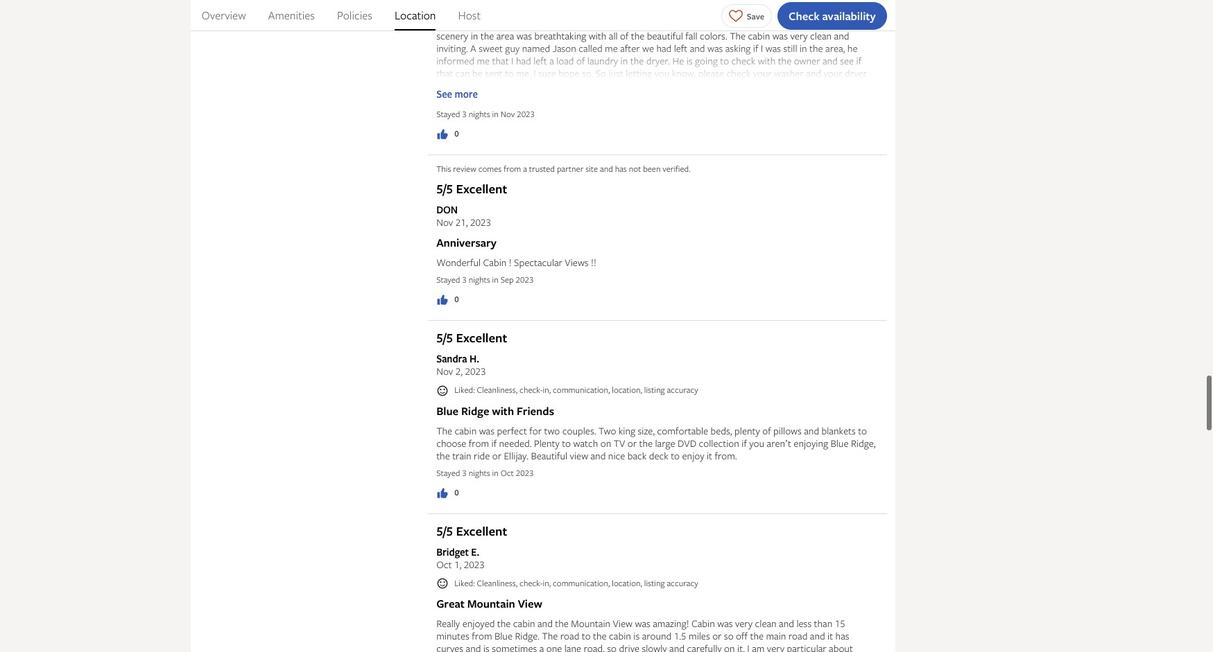 Task type: describe. For each thing, give the bounding box(es) containing it.
on right kit
[[715, 92, 726, 105]]

in, for great mountain view
[[543, 578, 551, 590]]

0 horizontal spatial so
[[607, 643, 617, 653]]

from inside great mountain view really enjoyed the cabin and the mountain view was amazing! cabin was very clean and less than 15 minutes from blue ridge. the road to the cabin is around 1.5 miles or so off the main road and it has curves and is sometimes a one lane road, so drive slowly and carefully on it. i am very particular abo
[[472, 630, 492, 643]]

stayed for this
[[437, 274, 460, 286]]

of right group
[[550, 117, 559, 130]]

0 horizontal spatial left
[[534, 54, 547, 67]]

check up upset at right
[[732, 54, 756, 67]]

to right able in the left top of the page
[[491, 104, 500, 117]]

site
[[586, 163, 598, 175]]

0 horizontal spatial me
[[477, 54, 490, 67]]

and left the see
[[823, 54, 838, 67]]

ride
[[474, 449, 490, 463]]

top
[[745, 92, 759, 105]]

1 medium image from the top
[[437, 128, 449, 141]]

amenities link
[[268, 0, 315, 31]]

for inside blue ridge with friends the cabin was perfect for two couples. two king size, comfortable beds, plenty of pillows and blankets to choose from if needed.  plenty to watch on tv or the large dvd collection if you aren't enjoying blue ridge, the train ride or ellijay.  beautiful view and nice back deck to enjoy it from.
[[530, 424, 542, 438]]

2023 inside the 5/5 excellent sandra h. nov 2, 2023
[[465, 365, 486, 378]]

shelf
[[761, 92, 781, 105]]

load
[[557, 54, 574, 67]]

the left gravel
[[560, 79, 574, 92]]

i down owner at the right top
[[819, 79, 821, 92]]

2 road from the left
[[789, 630, 808, 643]]

1 horizontal spatial be
[[645, 117, 655, 130]]

lot.
[[745, 104, 758, 117]]

great mountain view really enjoyed the cabin and the mountain view was amazing! cabin was very clean and less than 15 minutes from blue ridge. the road to the cabin is around 1.5 miles or so off the main road and it has curves and is sometimes a one lane road, so drive slowly and carefully on it. i am very particular abo
[[437, 597, 853, 653]]

cabin right this
[[454, 117, 476, 130]]

0 horizontal spatial did
[[629, 92, 642, 105]]

very inside a great place for our girls get-a-way. there was three of us in the cabin and the space was perfect! the scenery in the area was breathtaking with all of the beautiful fall colors. the cabin was very clean and inviting. a sweet guy named jason called me after we had left and was asking if i was still in the area, he informed me that i had left a load of laundry in the dryer. he is going to check with the owner and see if that can be sent to me, i sure hope so. so just letting you know, please check your washer and your dryer when you leave. also, i slid on the gravel and busted my knee, and was upset with myself that i did not to think to pack any band-aids or first aid items. i did find a first aid kit on the top shelf in the laundry room and was able to have everything in it that i needed so that helped me out a lot.  i would highly recommend this cabin for a small group of people and i plan to be back again.
[[791, 29, 808, 42]]

check down asking
[[727, 67, 751, 80]]

find
[[645, 92, 660, 105]]

accuracy for great mountain view
[[667, 578, 699, 590]]

listing for blue ridge with friends
[[644, 384, 665, 396]]

1 horizontal spatial left
[[674, 42, 688, 55]]

communication, for blue ridge with friends
[[553, 384, 610, 396]]

the left dryer.
[[631, 54, 644, 67]]

and right he
[[690, 42, 705, 55]]

on right slid on the top left of page
[[547, 79, 558, 92]]

a inside this review comes from a trusted partner site and has not been verified. 5/5 excellent don nov 21, 2023 anniversary wonderful cabin ! spectacular views !!
[[523, 163, 527, 175]]

area
[[497, 29, 514, 42]]

and left plan
[[592, 117, 607, 130]]

enjoy
[[682, 449, 705, 463]]

cabin up sometimes
[[513, 618, 535, 631]]

1.5
[[674, 630, 687, 643]]

sometimes
[[492, 643, 537, 653]]

accuracy for blue ridge with friends
[[667, 384, 699, 396]]

0 for review
[[455, 294, 459, 305]]

trusted
[[529, 163, 555, 175]]

the up one at the left of page
[[555, 618, 569, 631]]

have
[[503, 104, 522, 117]]

friends
[[517, 404, 554, 419]]

0 horizontal spatial blue
[[437, 404, 459, 419]]

space
[[763, 17, 787, 30]]

the right all
[[631, 29, 645, 42]]

1 first from the left
[[565, 92, 581, 105]]

pillows
[[774, 424, 802, 438]]

named
[[522, 42, 551, 55]]

i right asking
[[761, 42, 764, 55]]

to right going
[[720, 54, 729, 67]]

and right gravel
[[603, 79, 618, 92]]

!
[[509, 256, 512, 269]]

from.
[[715, 449, 737, 463]]

save button
[[721, 4, 772, 27]]

5/5 for 5/5 excellent sandra h. nov 2, 2023
[[437, 330, 453, 347]]

review
[[453, 163, 477, 175]]

2 vertical spatial very
[[767, 643, 785, 653]]

the right "would"
[[793, 92, 806, 105]]

2023 down band-
[[517, 108, 535, 120]]

verified.
[[663, 163, 691, 175]]

1 stayed from the top
[[437, 108, 460, 120]]

a left small in the top of the page
[[493, 117, 498, 130]]

2 aid from the left
[[688, 92, 701, 105]]

can
[[456, 67, 470, 80]]

that down the area
[[492, 54, 509, 67]]

small image for blue ridge with friends
[[437, 385, 449, 397]]

excellent for 5/5 excellent bridget e. oct 1, 2023
[[456, 523, 507, 540]]

anniversary
[[437, 235, 497, 251]]

the left 'space'
[[747, 17, 761, 30]]

or right tv
[[628, 437, 637, 450]]

5/5 inside this review comes from a trusted partner site and has not been verified. 5/5 excellent don nov 21, 2023 anniversary wonderful cabin ! spectacular views !!
[[437, 180, 453, 198]]

i right the items.
[[625, 92, 627, 105]]

band-
[[509, 92, 533, 105]]

than
[[814, 618, 833, 631]]

1 your from the left
[[753, 67, 772, 80]]

2 horizontal spatial me
[[706, 104, 719, 117]]

liked: for mountain
[[455, 578, 475, 590]]

main
[[766, 630, 786, 643]]

with left all
[[589, 29, 607, 42]]

i left me,
[[511, 54, 514, 67]]

cabin right road,
[[609, 630, 631, 643]]

pack
[[471, 92, 490, 105]]

to left pack
[[460, 92, 469, 105]]

!!
[[591, 256, 597, 269]]

is inside a great place for our girls get-a-way. there was three of us in the cabin and the space was perfect! the scenery in the area was breathtaking with all of the beautiful fall colors. the cabin was very clean and inviting. a sweet guy named jason called me after we had left and was asking if i was still in the area, he informed me that i had left a load of laundry in the dryer. he is going to check with the owner and see if that can be sent to me, i sure hope so. so just letting you know, please check your washer and your dryer when you leave. also, i slid on the gravel and busted my knee, and was upset with myself that i did not to think to pack any band-aids or first aid items. i did find a first aid kit on the top shelf in the laundry room and was able to have everything in it that i needed so that helped me out a lot.  i would highly recommend this cabin for a small group of people and i plan to be back again.
[[687, 54, 693, 67]]

and left 'less'
[[779, 618, 795, 631]]

the right the enjoyed
[[497, 618, 511, 631]]

minutes
[[437, 630, 470, 643]]

breathtaking
[[535, 29, 587, 42]]

slid
[[531, 79, 544, 92]]

i inside great mountain view really enjoyed the cabin and the mountain view was amazing! cabin was very clean and less than 15 minutes from blue ridge. the road to the cabin is around 1.5 miles or so off the main road and it has curves and is sometimes a one lane road, so drive slowly and carefully on it. i am very particular abo
[[748, 643, 750, 653]]

2,
[[456, 365, 463, 378]]

0 horizontal spatial view
[[518, 597, 543, 612]]

and down the availability
[[834, 29, 850, 42]]

0 horizontal spatial a
[[437, 17, 443, 30]]

get-
[[544, 17, 560, 30]]

the down save "button"
[[730, 29, 746, 42]]

carefully
[[687, 643, 722, 653]]

host
[[458, 8, 481, 23]]

a-
[[560, 17, 568, 30]]

particular
[[787, 643, 827, 653]]

that right myself
[[800, 79, 816, 92]]

the right lane
[[593, 630, 607, 643]]

way.
[[567, 17, 585, 30]]

2023 right 'sep'
[[516, 274, 534, 286]]

the left "area,"
[[810, 42, 823, 55]]

sandra
[[437, 353, 467, 366]]

the up he
[[842, 17, 858, 30]]

that left can
[[437, 67, 453, 80]]

the right off
[[750, 630, 764, 643]]

and left the nice at bottom right
[[591, 449, 606, 463]]

collection
[[699, 437, 740, 450]]

1 vertical spatial for
[[478, 117, 491, 130]]

check availability button
[[778, 2, 887, 29]]

1 vertical spatial a
[[471, 42, 477, 55]]

stayed 3 nights in oct 2023
[[437, 467, 534, 479]]

really
[[437, 618, 460, 631]]

if right from. in the bottom right of the page
[[742, 437, 747, 450]]

our
[[508, 17, 522, 30]]

2023 down ellijay. at left bottom
[[516, 467, 534, 479]]

1 aid from the left
[[583, 92, 595, 105]]

see
[[437, 87, 452, 101]]

great
[[437, 597, 465, 612]]

asking
[[726, 42, 751, 55]]

and right pillows
[[804, 424, 820, 438]]

excellent for 5/5 excellent sandra h. nov 2, 2023
[[456, 330, 507, 347]]

please
[[699, 67, 725, 80]]

i left plan
[[609, 117, 612, 130]]

and right knee,
[[690, 79, 705, 92]]

if right ride
[[492, 437, 497, 450]]

place
[[469, 17, 490, 30]]

i right me,
[[534, 67, 536, 80]]

jason
[[553, 42, 577, 55]]

that down gravel
[[588, 104, 604, 117]]

1 horizontal spatial for
[[493, 17, 505, 30]]

policies
[[337, 8, 373, 23]]

the left the area
[[481, 29, 494, 42]]

enjoying
[[794, 437, 829, 450]]

cabin inside this review comes from a trusted partner site and has not been verified. 5/5 excellent don nov 21, 2023 anniversary wonderful cabin ! spectacular views !!
[[483, 256, 507, 269]]

not inside this review comes from a trusted partner site and has not been verified. 5/5 excellent don nov 21, 2023 anniversary wonderful cabin ! spectacular views !!
[[629, 163, 641, 175]]

partner
[[557, 163, 584, 175]]

3 for review
[[462, 274, 467, 286]]

1 vertical spatial view
[[613, 618, 633, 631]]

everything
[[524, 104, 568, 117]]

highly
[[792, 104, 817, 117]]

that down see more dropdown button
[[657, 104, 673, 117]]

it inside a great place for our girls get-a-way. there was three of us in the cabin and the space was perfect! the scenery in the area was breathtaking with all of the beautiful fall colors. the cabin was very clean and inviting. a sweet guy named jason called me after we had left and was asking if i was still in the area, he informed me that i had left a load of laundry in the dryer. he is going to check with the owner and see if that can be sent to me, i sure hope so. so just letting you know, please check your washer and your dryer when you leave. also, i slid on the gravel and busted my knee, and was upset with myself that i did not to think to pack any band-aids or first aid items. i did find a first aid kit on the top shelf in the laundry room and was able to have everything in it that i needed so that helped me out a lot.  i would highly recommend this cabin for a small group of people and i plan to be back again.
[[580, 104, 585, 117]]

location link
[[395, 0, 436, 31]]

see more
[[437, 87, 478, 101]]

beds,
[[711, 424, 733, 438]]

availability
[[823, 8, 876, 23]]

able
[[472, 104, 489, 117]]

owner
[[794, 54, 821, 67]]

back inside blue ridge with friends the cabin was perfect for two couples. two king size, comfortable beds, plenty of pillows and blankets to choose from if needed.  plenty to watch on tv or the large dvd collection if you aren't enjoying blue ridge, the train ride or ellijay.  beautiful view and nice back deck to enjoy it from.
[[628, 449, 647, 463]]

he
[[673, 54, 684, 67]]

also,
[[504, 79, 524, 92]]

the right us
[[689, 17, 703, 30]]

location, for blue ridge with friends
[[612, 384, 642, 396]]

nov for 3
[[501, 108, 515, 120]]

1 0 from the top
[[455, 128, 459, 139]]

the inside blue ridge with friends the cabin was perfect for two couples. two king size, comfortable beds, plenty of pillows and blankets to choose from if needed.  plenty to watch on tv or the large dvd collection if you aren't enjoying blue ridge, the train ride or ellijay.  beautiful view and nice back deck to enjoy it from.
[[437, 424, 452, 438]]

i left slid on the top left of page
[[526, 79, 528, 92]]

beautiful
[[531, 449, 568, 463]]

to right 'deck'
[[671, 449, 680, 463]]

to right two
[[562, 437, 571, 450]]

i left needed on the top
[[607, 104, 609, 117]]

excellent inside this review comes from a trusted partner site and has not been verified. 5/5 excellent don nov 21, 2023 anniversary wonderful cabin ! spectacular views !!
[[456, 180, 507, 198]]

nights for excellent
[[469, 467, 490, 479]]

great
[[445, 17, 466, 30]]

or inside a great place for our girls get-a-way. there was three of us in the cabin and the space was perfect! the scenery in the area was breathtaking with all of the beautiful fall colors. the cabin was very clean and inviting. a sweet guy named jason called me after we had left and was asking if i was still in the area, he informed me that i had left a load of laundry in the dryer. he is going to check with the owner and see if that can be sent to me, i sure hope so. so just letting you know, please check your washer and your dryer when you leave. also, i slid on the gravel and busted my knee, and was upset with myself that i did not to think to pack any band-aids or first aid items. i did find a first aid kit on the top shelf in the laundry room and was able to have everything in it that i needed so that helped me out a lot.  i would highly recommend this cabin for a small group of people and i plan to be back again.
[[553, 92, 562, 105]]

in, for blue ridge with friends
[[543, 384, 551, 396]]

location
[[395, 8, 436, 23]]

overview
[[202, 8, 246, 23]]

sure
[[538, 67, 556, 80]]

of right all
[[620, 29, 629, 42]]

going
[[695, 54, 718, 67]]

1 horizontal spatial had
[[657, 42, 672, 55]]

of left us
[[657, 17, 665, 30]]

needed.
[[499, 437, 532, 450]]

and right washer
[[806, 67, 822, 80]]

ellijay.
[[504, 449, 529, 463]]

blue ridge with friends the cabin was perfect for two couples. two king size, comfortable beds, plenty of pillows and blankets to choose from if needed.  plenty to watch on tv or the large dvd collection if you aren't enjoying blue ridge, the train ride or ellijay.  beautiful view and nice back deck to enjoy it from.
[[437, 404, 876, 463]]

or inside great mountain view really enjoyed the cabin and the mountain view was amazing! cabin was very clean and less than 15 minutes from blue ridge. the road to the cabin is around 1.5 miles or so off the main road and it has curves and is sometimes a one lane road, so drive slowly and carefully on it. i am very particular abo
[[713, 630, 722, 643]]

0 horizontal spatial you
[[461, 79, 476, 92]]

and up one at the left of page
[[538, 618, 553, 631]]

aren't
[[767, 437, 792, 450]]

medium image for this
[[437, 294, 449, 307]]

1 horizontal spatial mountain
[[571, 618, 611, 631]]

cabin inside blue ridge with friends the cabin was perfect for two couples. two king size, comfortable beds, plenty of pillows and blankets to choose from if needed.  plenty to watch on tv or the large dvd collection if you aren't enjoying blue ridge, the train ride or ellijay.  beautiful view and nice back deck to enjoy it from.
[[455, 424, 477, 438]]

washer
[[775, 67, 804, 80]]

a left load
[[550, 54, 554, 67]]

0 vertical spatial mountain
[[467, 597, 515, 612]]

check- for view
[[520, 578, 543, 590]]

2 horizontal spatial so
[[724, 630, 734, 643]]

to right blankets
[[858, 424, 867, 438]]

0 horizontal spatial had
[[516, 54, 531, 67]]

was inside blue ridge with friends the cabin was perfect for two couples. two king size, comfortable beds, plenty of pillows and blankets to choose from if needed.  plenty to watch on tv or the large dvd collection if you aren't enjoying blue ridge, the train ride or ellijay.  beautiful view and nice back deck to enjoy it from.
[[479, 424, 495, 438]]

so inside a great place for our girls get-a-way. there was three of us in the cabin and the space was perfect! the scenery in the area was breathtaking with all of the beautiful fall colors. the cabin was very clean and inviting. a sweet guy named jason called me after we had left and was asking if i was still in the area, he informed me that i had left a load of laundry in the dryer. he is going to check with the owner and see if that can be sent to me, i sure hope so. so just letting you know, please check your washer and your dryer when you leave. also, i slid on the gravel and busted my knee, and was upset with myself that i did not to think to pack any band-aids or first aid items. i did find a first aid kit on the top shelf in the laundry room and was able to have everything in it that i needed so that helped me out a lot.  i would highly recommend this cabin for a small group of people and i plan to be back again.
[[645, 104, 654, 117]]

a right find
[[663, 92, 667, 105]]

tv
[[614, 437, 625, 450]]

cabin right fall
[[705, 17, 727, 30]]

to up recommend
[[855, 79, 864, 92]]

on inside blue ridge with friends the cabin was perfect for two couples. two king size, comfortable beds, plenty of pillows and blankets to choose from if needed.  plenty to watch on tv or the large dvd collection if you aren't enjoying blue ridge, the train ride or ellijay.  beautiful view and nice back deck to enjoy it from.
[[601, 437, 612, 450]]

and down see
[[437, 104, 452, 117]]

informed
[[437, 54, 475, 67]]

not inside a great place for our girls get-a-way. there was three of us in the cabin and the space was perfect! the scenery in the area was breathtaking with all of the beautiful fall colors. the cabin was very clean and inviting. a sweet guy named jason called me after we had left and was asking if i was still in the area, he informed me that i had left a load of laundry in the dryer. he is going to check with the owner and see if that can be sent to me, i sure hope so. so just letting you know, please check your washer and your dryer when you leave. also, i slid on the gravel and busted my knee, and was upset with myself that i did not to think to pack any band-aids or first aid items. i did find a first aid kit on the top shelf in the laundry room and was able to have everything in it that i needed so that helped me out a lot.  i would highly recommend this cabin for a small group of people and i plan to be back again.
[[839, 79, 853, 92]]

e.
[[471, 546, 480, 559]]

the left train
[[437, 449, 450, 463]]

check
[[789, 8, 820, 23]]

knee,
[[666, 79, 687, 92]]

oct for 3
[[501, 467, 514, 479]]

the left large
[[639, 437, 653, 450]]

leave.
[[479, 79, 502, 92]]

my
[[651, 79, 664, 92]]

21,
[[456, 216, 468, 229]]



Task type: vqa. For each thing, say whether or not it's contained in the screenshot.
right the requests
no



Task type: locate. For each thing, give the bounding box(es) containing it.
0 vertical spatial it
[[580, 104, 585, 117]]

your
[[753, 67, 772, 80], [824, 67, 843, 80]]

liked: cleanliness, check-in, communication, location, listing accuracy for great mountain view
[[455, 578, 699, 590]]

1 communication, from the top
[[553, 384, 610, 396]]

i right lot. on the right of page
[[760, 104, 763, 117]]

nov
[[501, 108, 515, 120], [437, 216, 453, 229], [437, 365, 453, 378]]

1 vertical spatial nights
[[469, 274, 490, 286]]

1 accuracy from the top
[[667, 384, 699, 396]]

0 vertical spatial 5/5
[[437, 180, 453, 198]]

2 liked: from the top
[[455, 578, 475, 590]]

liked: for ridge
[[455, 384, 475, 396]]

5/5 inside the 5/5 excellent sandra h. nov 2, 2023
[[437, 330, 453, 347]]

0 horizontal spatial cabin
[[483, 256, 507, 269]]

2 listing from the top
[[644, 578, 665, 590]]

1 vertical spatial has
[[836, 630, 850, 643]]

a
[[437, 17, 443, 30], [471, 42, 477, 55]]

overview link
[[202, 0, 246, 31]]

excellent up h.
[[456, 330, 507, 347]]

is
[[687, 54, 693, 67], [634, 630, 640, 643], [484, 643, 490, 653]]

listing
[[644, 384, 665, 396], [644, 578, 665, 590]]

1 horizontal spatial aid
[[688, 92, 701, 105]]

5/5 excellent bridget e. oct 1, 2023
[[437, 523, 507, 572]]

clean inside great mountain view really enjoyed the cabin and the mountain view was amazing! cabin was very clean and less than 15 minutes from blue ridge. the road to the cabin is around 1.5 miles or so off the main road and it has curves and is sometimes a one lane road, so drive slowly and carefully on it. i am very particular abo
[[755, 618, 777, 631]]

don
[[437, 203, 458, 217]]

0 vertical spatial nights
[[469, 108, 490, 120]]

2 check- from the top
[[520, 578, 543, 590]]

of right load
[[577, 54, 585, 67]]

amazing!
[[653, 618, 689, 631]]

you left he
[[655, 67, 670, 80]]

3 excellent from the top
[[456, 523, 507, 540]]

and right slowly
[[670, 643, 685, 653]]

h.
[[470, 353, 479, 366]]

0 vertical spatial stayed
[[437, 108, 460, 120]]

on left tv
[[601, 437, 612, 450]]

plenty
[[534, 437, 560, 450]]

1 vertical spatial oct
[[437, 558, 452, 572]]

0 horizontal spatial it
[[580, 104, 585, 117]]

has inside this review comes from a trusted partner site and has not been verified. 5/5 excellent don nov 21, 2023 anniversary wonderful cabin ! spectacular views !!
[[615, 163, 627, 175]]

1 liked: cleanliness, check-in, communication, location, listing accuracy from the top
[[455, 384, 699, 396]]

very up it.
[[736, 618, 753, 631]]

2023
[[517, 108, 535, 120], [470, 216, 491, 229], [516, 274, 534, 286], [465, 365, 486, 378], [516, 467, 534, 479], [464, 558, 485, 572]]

2 location, from the top
[[612, 578, 642, 590]]

scenery
[[437, 29, 469, 42]]

2 your from the left
[[824, 67, 843, 80]]

2 excellent from the top
[[456, 330, 507, 347]]

0 button up this
[[437, 128, 459, 141]]

0 vertical spatial nov
[[501, 108, 515, 120]]

1 horizontal spatial laundry
[[809, 92, 840, 105]]

2023 right 2,
[[465, 365, 486, 378]]

nov left 21,
[[437, 216, 453, 229]]

items.
[[598, 92, 622, 105]]

0 vertical spatial be
[[473, 67, 483, 80]]

0 horizontal spatial oct
[[437, 558, 452, 572]]

blue left ridge
[[437, 404, 459, 419]]

has inside great mountain view really enjoyed the cabin and the mountain view was amazing! cabin was very clean and less than 15 minutes from blue ridge. the road to the cabin is around 1.5 miles or so off the main road and it has curves and is sometimes a one lane road, so drive slowly and carefully on it. i am very particular abo
[[836, 630, 850, 643]]

lane
[[565, 643, 582, 653]]

a left great
[[437, 17, 443, 30]]

oct inside 5/5 excellent bridget e. oct 1, 2023
[[437, 558, 452, 572]]

2023 right "1,"
[[464, 558, 485, 572]]

2 vertical spatial nov
[[437, 365, 453, 378]]

0 vertical spatial medium image
[[437, 128, 449, 141]]

1 vertical spatial liked: cleanliness, check-in, communication, location, listing accuracy
[[455, 578, 699, 590]]

2 first from the left
[[670, 92, 686, 105]]

1 horizontal spatial view
[[613, 618, 633, 631]]

0 vertical spatial very
[[791, 29, 808, 42]]

off
[[736, 630, 748, 643]]

cabin
[[705, 17, 727, 30], [748, 29, 770, 42], [454, 117, 476, 130], [455, 424, 477, 438], [513, 618, 535, 631], [609, 630, 631, 643]]

3 0 from the top
[[455, 487, 459, 499]]

a great place for our girls get-a-way. there was three of us in the cabin and the space was perfect! the scenery in the area was breathtaking with all of the beautiful fall colors. the cabin was very clean and inviting. a sweet guy named jason called me after we had left and was asking if i was still in the area, he informed me that i had left a load of laundry in the dryer. he is going to check with the owner and see if that can be sent to me, i sure hope so. so just letting you know, please check your washer and your dryer when you leave. also, i slid on the gravel and busted my knee, and was upset with myself that i did not to think to pack any band-aids or first aid items. i did find a first aid kit on the top shelf in the laundry room and was able to have everything in it that i needed so that helped me out a lot.  i would highly recommend this cabin for a small group of people and i plan to be back again.
[[437, 17, 869, 130]]

0 button down wonderful
[[437, 294, 459, 307]]

1 vertical spatial laundry
[[809, 92, 840, 105]]

the left owner at the right top
[[778, 54, 792, 67]]

liked: cleanliness, check-in, communication, location, listing accuracy for blue ridge with friends
[[455, 384, 699, 396]]

1 vertical spatial stayed
[[437, 274, 460, 286]]

girls
[[524, 17, 541, 30]]

was
[[614, 17, 630, 30], [789, 17, 805, 30], [517, 29, 532, 42], [773, 29, 788, 42], [708, 42, 723, 55], [766, 42, 781, 55], [707, 79, 723, 92], [454, 104, 470, 117], [479, 424, 495, 438], [635, 618, 651, 631], [718, 618, 733, 631]]

0 horizontal spatial is
[[484, 643, 490, 653]]

2 accuracy from the top
[[667, 578, 699, 590]]

1 horizontal spatial cabin
[[692, 618, 715, 631]]

0 button for 5/5
[[437, 487, 459, 500]]

stayed 3 nights in nov 2023
[[437, 108, 535, 120]]

1 vertical spatial nov
[[437, 216, 453, 229]]

area,
[[826, 42, 845, 55]]

medium image
[[437, 128, 449, 141], [437, 294, 449, 307], [437, 488, 449, 500]]

1 location, from the top
[[612, 384, 642, 396]]

1 5/5 from the top
[[437, 180, 453, 198]]

any
[[492, 92, 507, 105]]

view up drive
[[613, 618, 633, 631]]

0 button for this
[[437, 294, 459, 307]]

you inside blue ridge with friends the cabin was perfect for two couples. two king size, comfortable beds, plenty of pillows and blankets to choose from if needed.  plenty to watch on tv or the large dvd collection if you aren't enjoying blue ridge, the train ride or ellijay.  beautiful view and nice back deck to enjoy it from.
[[750, 437, 765, 450]]

stayed down train
[[437, 467, 460, 479]]

cabin
[[483, 256, 507, 269], [692, 618, 715, 631]]

and left 15
[[810, 630, 826, 643]]

nov inside the 5/5 excellent sandra h. nov 2, 2023
[[437, 365, 453, 378]]

and left the save
[[730, 17, 745, 30]]

nights down pack
[[469, 108, 490, 120]]

15
[[835, 618, 846, 631]]

0 vertical spatial liked: cleanliness, check-in, communication, location, listing accuracy
[[455, 384, 699, 396]]

laundry down all
[[588, 54, 618, 67]]

0 horizontal spatial your
[[753, 67, 772, 80]]

1 vertical spatial accuracy
[[667, 578, 699, 590]]

after
[[620, 42, 640, 55]]

2 liked: cleanliness, check-in, communication, location, listing accuracy from the top
[[455, 578, 699, 590]]

2 stayed from the top
[[437, 274, 460, 286]]

it.
[[738, 643, 745, 653]]

with right upset at right
[[751, 79, 768, 92]]

of
[[657, 17, 665, 30], [620, 29, 629, 42], [577, 54, 585, 67], [550, 117, 559, 130], [763, 424, 771, 438]]

and inside this review comes from a trusted partner site and has not been verified. 5/5 excellent don nov 21, 2023 anniversary wonderful cabin ! spectacular views !!
[[600, 163, 613, 175]]

1 vertical spatial it
[[707, 449, 713, 463]]

communication, for great mountain view
[[553, 578, 610, 590]]

nov inside this review comes from a trusted partner site and has not been verified. 5/5 excellent don nov 21, 2023 anniversary wonderful cabin ! spectacular views !!
[[437, 216, 453, 229]]

view up ridge.
[[518, 597, 543, 612]]

1 small image from the top
[[437, 385, 449, 397]]

road
[[561, 630, 580, 643], [789, 630, 808, 643]]

nights for review
[[469, 274, 490, 286]]

clean inside a great place for our girls get-a-way. there was three of us in the cabin and the space was perfect! the scenery in the area was breathtaking with all of the beautiful fall colors. the cabin was very clean and inviting. a sweet guy named jason called me after we had left and was asking if i was still in the area, he informed me that i had left a load of laundry in the dryer. he is going to check with the owner and see if that can be sent to me, i sure hope so. so just letting you know, please check your washer and your dryer when you leave. also, i slid on the gravel and busted my knee, and was upset with myself that i did not to think to pack any band-aids or first aid items. i did find a first aid kit on the top shelf in the laundry room and was able to have everything in it that i needed so that helped me out a lot.  i would highly recommend this cabin for a small group of people and i plan to be back again.
[[811, 29, 832, 42]]

5/5 for 5/5 excellent bridget e. oct 1, 2023
[[437, 523, 453, 540]]

excellent inside the 5/5 excellent sandra h. nov 2, 2023
[[456, 330, 507, 347]]

sent
[[485, 67, 503, 80]]

on inside great mountain view really enjoyed the cabin and the mountain view was amazing! cabin was very clean and less than 15 minutes from blue ridge. the road to the cabin is around 1.5 miles or so off the main road and it has curves and is sometimes a one lane road, so drive slowly and carefully on it. i am very particular abo
[[725, 643, 735, 653]]

2 0 button from the top
[[437, 294, 459, 307]]

0 vertical spatial view
[[518, 597, 543, 612]]

the inside great mountain view really enjoyed the cabin and the mountain view was amazing! cabin was very clean and less than 15 minutes from blue ridge. the road to the cabin is around 1.5 miles or so off the main road and it has curves and is sometimes a one lane road, so drive slowly and carefully on it. i am very particular abo
[[542, 630, 558, 643]]

1 vertical spatial cabin
[[692, 618, 715, 631]]

3 5/5 from the top
[[437, 523, 453, 540]]

1 listing from the top
[[644, 384, 665, 396]]

5/5 up bridget
[[437, 523, 453, 540]]

oct left "1,"
[[437, 558, 452, 572]]

from inside blue ridge with friends the cabin was perfect for two couples. two king size, comfortable beds, plenty of pillows and blankets to choose from if needed.  plenty to watch on tv or the large dvd collection if you aren't enjoying blue ridge, the train ride or ellijay.  beautiful view and nice back deck to enjoy it from.
[[469, 437, 489, 450]]

for left our
[[493, 17, 505, 30]]

1 horizontal spatial road
[[789, 630, 808, 643]]

1 road from the left
[[561, 630, 580, 643]]

clean up the am
[[755, 618, 777, 631]]

location, for great mountain view
[[612, 578, 642, 590]]

0 for excellent
[[455, 487, 459, 499]]

medium image for 5/5
[[437, 488, 449, 500]]

guy
[[505, 42, 520, 55]]

to
[[720, 54, 729, 67], [505, 67, 514, 80], [855, 79, 864, 92], [460, 92, 469, 105], [491, 104, 500, 117], [634, 117, 643, 130], [858, 424, 867, 438], [562, 437, 571, 450], [671, 449, 680, 463], [582, 630, 591, 643]]

1 vertical spatial cleanliness,
[[477, 578, 518, 590]]

1 horizontal spatial you
[[655, 67, 670, 80]]

the
[[689, 17, 703, 30], [747, 17, 761, 30], [481, 29, 494, 42], [631, 29, 645, 42], [810, 42, 823, 55], [631, 54, 644, 67], [778, 54, 792, 67], [560, 79, 574, 92], [729, 92, 742, 105], [793, 92, 806, 105], [639, 437, 653, 450], [437, 449, 450, 463], [497, 618, 511, 631], [555, 618, 569, 631], [593, 630, 607, 643], [750, 630, 764, 643]]

blue inside great mountain view really enjoyed the cabin and the mountain view was amazing! cabin was very clean and less than 15 minutes from blue ridge. the road to the cabin is around 1.5 miles or so off the main road and it has curves and is sometimes a one lane road, so drive slowly and carefully on it. i am very particular abo
[[495, 630, 513, 643]]

2023 inside 5/5 excellent bridget e. oct 1, 2023
[[464, 558, 485, 572]]

check- up ridge.
[[520, 578, 543, 590]]

in
[[679, 17, 687, 30], [471, 29, 478, 42], [800, 42, 807, 55], [621, 54, 628, 67], [783, 92, 790, 105], [570, 104, 577, 117], [492, 108, 499, 120], [492, 274, 499, 286], [492, 467, 499, 479]]

and right site
[[600, 163, 613, 175]]

1 horizontal spatial first
[[670, 92, 686, 105]]

spectacular
[[514, 256, 563, 269]]

couples.
[[563, 424, 596, 438]]

1 vertical spatial excellent
[[456, 330, 507, 347]]

check- up "friends"
[[520, 384, 543, 396]]

three
[[632, 17, 654, 30]]

your left dryer
[[824, 67, 843, 80]]

2 medium image from the top
[[437, 294, 449, 307]]

1 horizontal spatial did
[[824, 79, 836, 92]]

us
[[668, 17, 677, 30]]

it inside blue ridge with friends the cabin was perfect for two couples. two king size, comfortable beds, plenty of pillows and blankets to choose from if needed.  plenty to watch on tv or the large dvd collection if you aren't enjoying blue ridge, the train ride or ellijay.  beautiful view and nice back deck to enjoy it from.
[[707, 449, 713, 463]]

from right choose
[[469, 437, 489, 450]]

cabin inside great mountain view really enjoyed the cabin and the mountain view was amazing! cabin was very clean and less than 15 minutes from blue ridge. the road to the cabin is around 1.5 miles or so off the main road and it has curves and is sometimes a one lane road, so drive slowly and carefully on it. i am very particular abo
[[692, 618, 715, 631]]

1 cleanliness, from the top
[[477, 384, 518, 396]]

aids
[[533, 92, 551, 105]]

0 down the "stayed 3 nights in sep 2023"
[[455, 294, 459, 305]]

2 vertical spatial from
[[472, 630, 492, 643]]

2 vertical spatial for
[[530, 424, 542, 438]]

1 horizontal spatial oct
[[501, 467, 514, 479]]

2 vertical spatial 3
[[462, 467, 467, 479]]

and right curves
[[466, 643, 481, 653]]

the
[[842, 17, 858, 30], [730, 29, 746, 42], [437, 424, 452, 438], [542, 630, 558, 643]]

stayed down think
[[437, 108, 460, 120]]

left right me,
[[534, 54, 547, 67]]

1 vertical spatial not
[[629, 163, 641, 175]]

0 vertical spatial accuracy
[[667, 384, 699, 396]]

2 5/5 from the top
[[437, 330, 453, 347]]

very right the am
[[767, 643, 785, 653]]

check
[[732, 54, 756, 67], [727, 67, 751, 80]]

1 vertical spatial 3
[[462, 274, 467, 286]]

2 3 from the top
[[462, 274, 467, 286]]

1 vertical spatial communication,
[[553, 578, 610, 590]]

0 horizontal spatial has
[[615, 163, 627, 175]]

see
[[840, 54, 854, 67]]

0 vertical spatial not
[[839, 79, 853, 92]]

1 horizontal spatial is
[[634, 630, 640, 643]]

liked: down "1,"
[[455, 578, 475, 590]]

2 horizontal spatial for
[[530, 424, 542, 438]]

for down pack
[[478, 117, 491, 130]]

0 vertical spatial check-
[[520, 384, 543, 396]]

stayed down wonderful
[[437, 274, 460, 286]]

it inside great mountain view really enjoyed the cabin and the mountain view was amazing! cabin was very clean and less than 15 minutes from blue ridge. the road to the cabin is around 1.5 miles or so off the main road and it has curves and is sometimes a one lane road, so drive slowly and carefully on it. i am very particular abo
[[828, 630, 834, 643]]

0 vertical spatial clean
[[811, 29, 832, 42]]

if right asking
[[753, 42, 759, 55]]

1 vertical spatial be
[[645, 117, 655, 130]]

1 horizontal spatial me
[[605, 42, 618, 55]]

0 vertical spatial from
[[504, 163, 521, 175]]

3 0 button from the top
[[437, 487, 459, 500]]

1 horizontal spatial your
[[824, 67, 843, 80]]

to left me,
[[505, 67, 514, 80]]

1 horizontal spatial has
[[836, 630, 850, 643]]

2 horizontal spatial is
[[687, 54, 693, 67]]

small
[[500, 117, 521, 130]]

1 horizontal spatial blue
[[495, 630, 513, 643]]

in, up one at the left of page
[[543, 578, 551, 590]]

0 vertical spatial liked:
[[455, 384, 475, 396]]

list
[[190, 0, 896, 31]]

1 nights from the top
[[469, 108, 490, 120]]

3
[[462, 108, 467, 120], [462, 274, 467, 286], [462, 467, 467, 479]]

3 nights from the top
[[469, 467, 490, 479]]

colors.
[[700, 29, 728, 42]]

aid
[[583, 92, 595, 105], [688, 92, 701, 105]]

small image
[[437, 385, 449, 397], [437, 578, 449, 591]]

3 medium image from the top
[[437, 488, 449, 500]]

nov down the any
[[501, 108, 515, 120]]

2 in, from the top
[[543, 578, 551, 590]]

location, up king at bottom right
[[612, 384, 642, 396]]

0 vertical spatial location,
[[612, 384, 642, 396]]

had right we
[[657, 42, 672, 55]]

back inside a great place for our girls get-a-way. there was three of us in the cabin and the space was perfect! the scenery in the area was breathtaking with all of the beautiful fall colors. the cabin was very clean and inviting. a sweet guy named jason called me after we had left and was asking if i was still in the area, he informed me that i had left a load of laundry in the dryer. he is going to check with the owner and see if that can be sent to me, i sure hope so. so just letting you know, please check your washer and your dryer when you leave. also, i slid on the gravel and busted my knee, and was upset with myself that i did not to think to pack any band-aids or first aid items. i did find a first aid kit on the top shelf in the laundry room and was able to have everything in it that i needed so that helped me out a lot.  i would highly recommend this cabin for a small group of people and i plan to be back again.
[[658, 117, 677, 130]]

0 vertical spatial small image
[[437, 385, 449, 397]]

very
[[791, 29, 808, 42], [736, 618, 753, 631], [767, 643, 785, 653]]

wonderful
[[437, 256, 481, 269]]

0 horizontal spatial be
[[473, 67, 483, 80]]

2 vertical spatial 0 button
[[437, 487, 459, 500]]

5/5 up sandra
[[437, 330, 453, 347]]

on
[[547, 79, 558, 92], [715, 92, 726, 105], [601, 437, 612, 450], [725, 643, 735, 653]]

0 vertical spatial 0
[[455, 128, 459, 139]]

mountain
[[467, 597, 515, 612], [571, 618, 611, 631]]

cleanliness, for mountain
[[477, 578, 518, 590]]

if right the see
[[857, 54, 862, 67]]

0 vertical spatial a
[[437, 17, 443, 30]]

small image down sandra
[[437, 385, 449, 397]]

would
[[765, 104, 790, 117]]

1 vertical spatial blue
[[831, 437, 849, 450]]

miles
[[689, 630, 710, 643]]

1 in, from the top
[[543, 384, 551, 396]]

1 3 from the top
[[462, 108, 467, 120]]

to inside great mountain view really enjoyed the cabin and the mountain view was amazing! cabin was very clean and less than 15 minutes from blue ridge. the road to the cabin is around 1.5 miles or so off the main road and it has curves and is sometimes a one lane road, so drive slowly and carefully on it. i am very particular abo
[[582, 630, 591, 643]]

cabin down the save
[[748, 29, 770, 42]]

has right site
[[615, 163, 627, 175]]

plenty
[[735, 424, 760, 438]]

is right he
[[687, 54, 693, 67]]

from inside this review comes from a trusted partner site and has not been verified. 5/5 excellent don nov 21, 2023 anniversary wonderful cabin ! spectacular views !!
[[504, 163, 521, 175]]

oct for excellent
[[437, 558, 452, 572]]

with inside blue ridge with friends the cabin was perfect for two couples. two king size, comfortable beds, plenty of pillows and blankets to choose from if needed.  plenty to watch on tv or the large dvd collection if you aren't enjoying blue ridge, the train ride or ellijay.  beautiful view and nice back deck to enjoy it from.
[[492, 404, 514, 419]]

liked: cleanliness, check-in, communication, location, listing accuracy up couples.
[[455, 384, 699, 396]]

1 check- from the top
[[520, 384, 543, 396]]

2 horizontal spatial very
[[791, 29, 808, 42]]

1 horizontal spatial so
[[645, 104, 654, 117]]

beautiful
[[647, 29, 683, 42]]

0 vertical spatial in,
[[543, 384, 551, 396]]

2 vertical spatial nights
[[469, 467, 490, 479]]

2 horizontal spatial it
[[828, 630, 834, 643]]

1 liked: from the top
[[455, 384, 475, 396]]

or right ride
[[493, 449, 502, 463]]

1 horizontal spatial a
[[471, 42, 477, 55]]

he
[[848, 42, 858, 55]]

2 nights from the top
[[469, 274, 490, 286]]

1 horizontal spatial clean
[[811, 29, 832, 42]]

1 0 button from the top
[[437, 128, 459, 141]]

2023 right 21,
[[470, 216, 491, 229]]

there
[[588, 17, 612, 30]]

5/5 inside 5/5 excellent bridget e. oct 1, 2023
[[437, 523, 453, 540]]

3 stayed from the top
[[437, 467, 460, 479]]

to right lane
[[582, 630, 591, 643]]

to right plan
[[634, 117, 643, 130]]

0 horizontal spatial mountain
[[467, 597, 515, 612]]

first up people
[[565, 92, 581, 105]]

view
[[518, 597, 543, 612], [613, 618, 633, 631]]

0 vertical spatial blue
[[437, 404, 459, 419]]

excellent inside 5/5 excellent bridget e. oct 1, 2023
[[456, 523, 507, 540]]

drive
[[619, 643, 640, 653]]

1 vertical spatial in,
[[543, 578, 551, 590]]

1 vertical spatial from
[[469, 437, 489, 450]]

1 vertical spatial 0
[[455, 294, 459, 305]]

comes
[[479, 163, 502, 175]]

2 0 from the top
[[455, 294, 459, 305]]

a left 'trusted'
[[523, 163, 527, 175]]

0 vertical spatial oct
[[501, 467, 514, 479]]

the left top
[[729, 92, 742, 105]]

cleanliness,
[[477, 384, 518, 396], [477, 578, 518, 590]]

a inside great mountain view really enjoyed the cabin and the mountain view was amazing! cabin was very clean and less than 15 minutes from blue ridge. the road to the cabin is around 1.5 miles or so off the main road and it has curves and is sometimes a one lane road, so drive slowly and carefully on it. i am very particular abo
[[540, 643, 544, 653]]

1 vertical spatial 0 button
[[437, 294, 459, 307]]

from right comes
[[504, 163, 521, 175]]

0 horizontal spatial laundry
[[588, 54, 618, 67]]

a left lot. on the right of page
[[738, 104, 742, 117]]

host link
[[458, 0, 481, 31]]

check- for with
[[520, 384, 543, 396]]

one
[[547, 643, 562, 653]]

in, up "friends"
[[543, 384, 551, 396]]

just
[[609, 67, 624, 80]]

1 vertical spatial very
[[736, 618, 753, 631]]

with up perfect
[[492, 404, 514, 419]]

stayed for 5/5
[[437, 467, 460, 479]]

and
[[730, 17, 745, 30], [834, 29, 850, 42], [690, 42, 705, 55], [823, 54, 838, 67], [806, 67, 822, 80], [603, 79, 618, 92], [690, 79, 705, 92], [437, 104, 452, 117], [592, 117, 607, 130], [600, 163, 613, 175], [804, 424, 820, 438], [591, 449, 606, 463], [538, 618, 553, 631], [779, 618, 795, 631], [810, 630, 826, 643], [466, 643, 481, 653], [670, 643, 685, 653]]

dryer.
[[647, 54, 670, 67]]

2 vertical spatial blue
[[495, 630, 513, 643]]

cabin down ridge
[[455, 424, 477, 438]]

slowly
[[642, 643, 667, 653]]

nice
[[608, 449, 625, 463]]

1 vertical spatial check-
[[520, 578, 543, 590]]

0 horizontal spatial not
[[629, 163, 641, 175]]

2 small image from the top
[[437, 578, 449, 591]]

two
[[544, 424, 560, 438]]

0 vertical spatial 3
[[462, 108, 467, 120]]

called
[[579, 42, 603, 55]]

save
[[747, 10, 765, 22]]

nov for excellent
[[437, 365, 453, 378]]

clean down "check availability" at the right of page
[[811, 29, 832, 42]]

1 excellent from the top
[[456, 180, 507, 198]]

2 communication, from the top
[[553, 578, 610, 590]]

small image for great mountain view
[[437, 578, 449, 591]]

1 vertical spatial back
[[628, 449, 647, 463]]

train
[[453, 449, 472, 463]]

small image up great at the left bottom of the page
[[437, 578, 449, 591]]

this review comes from a trusted partner site and has not been verified. 5/5 excellent don nov 21, 2023 anniversary wonderful cabin ! spectacular views !!
[[437, 163, 691, 269]]

list containing overview
[[190, 0, 896, 31]]

clean
[[811, 29, 832, 42], [755, 618, 777, 631]]

0 vertical spatial laundry
[[588, 54, 618, 67]]

left
[[674, 42, 688, 55], [534, 54, 547, 67]]

i right it.
[[748, 643, 750, 653]]

listing for great mountain view
[[644, 578, 665, 590]]

2023 inside this review comes from a trusted partner site and has not been verified. 5/5 excellent don nov 21, 2023 anniversary wonderful cabin ! spectacular views !!
[[470, 216, 491, 229]]

1 horizontal spatial very
[[767, 643, 785, 653]]

helped
[[676, 104, 703, 117]]

dryer
[[845, 67, 867, 80]]

0 button
[[437, 128, 459, 141], [437, 294, 459, 307], [437, 487, 459, 500]]

0 vertical spatial 0 button
[[437, 128, 459, 141]]

oct
[[501, 467, 514, 479], [437, 558, 452, 572]]

liked:
[[455, 384, 475, 396], [455, 578, 475, 590]]

excellent
[[456, 180, 507, 198], [456, 330, 507, 347], [456, 523, 507, 540]]

of inside blue ridge with friends the cabin was perfect for two couples. two king size, comfortable beds, plenty of pillows and blankets to choose from if needed.  plenty to watch on tv or the large dvd collection if you aren't enjoying blue ridge, the train ride or ellijay.  beautiful view and nice back deck to enjoy it from.
[[763, 424, 771, 438]]

blue left ridge.
[[495, 630, 513, 643]]

sweet
[[479, 42, 503, 55]]

2 cleanliness, from the top
[[477, 578, 518, 590]]

3 3 from the top
[[462, 467, 467, 479]]

group
[[523, 117, 548, 130]]

upset
[[725, 79, 748, 92]]

cleanliness, for ridge
[[477, 384, 518, 396]]

medium image down stayed 3 nights in oct 2023
[[437, 488, 449, 500]]

1 horizontal spatial not
[[839, 79, 853, 92]]

with left still
[[758, 54, 776, 67]]

perfect
[[497, 424, 527, 438]]

excellent down comes
[[456, 180, 507, 198]]

ridge,
[[851, 437, 876, 450]]

0 vertical spatial for
[[493, 17, 505, 30]]

2 horizontal spatial blue
[[831, 437, 849, 450]]

3 for excellent
[[462, 467, 467, 479]]

kit
[[703, 92, 713, 105]]

1 vertical spatial 5/5
[[437, 330, 453, 347]]



